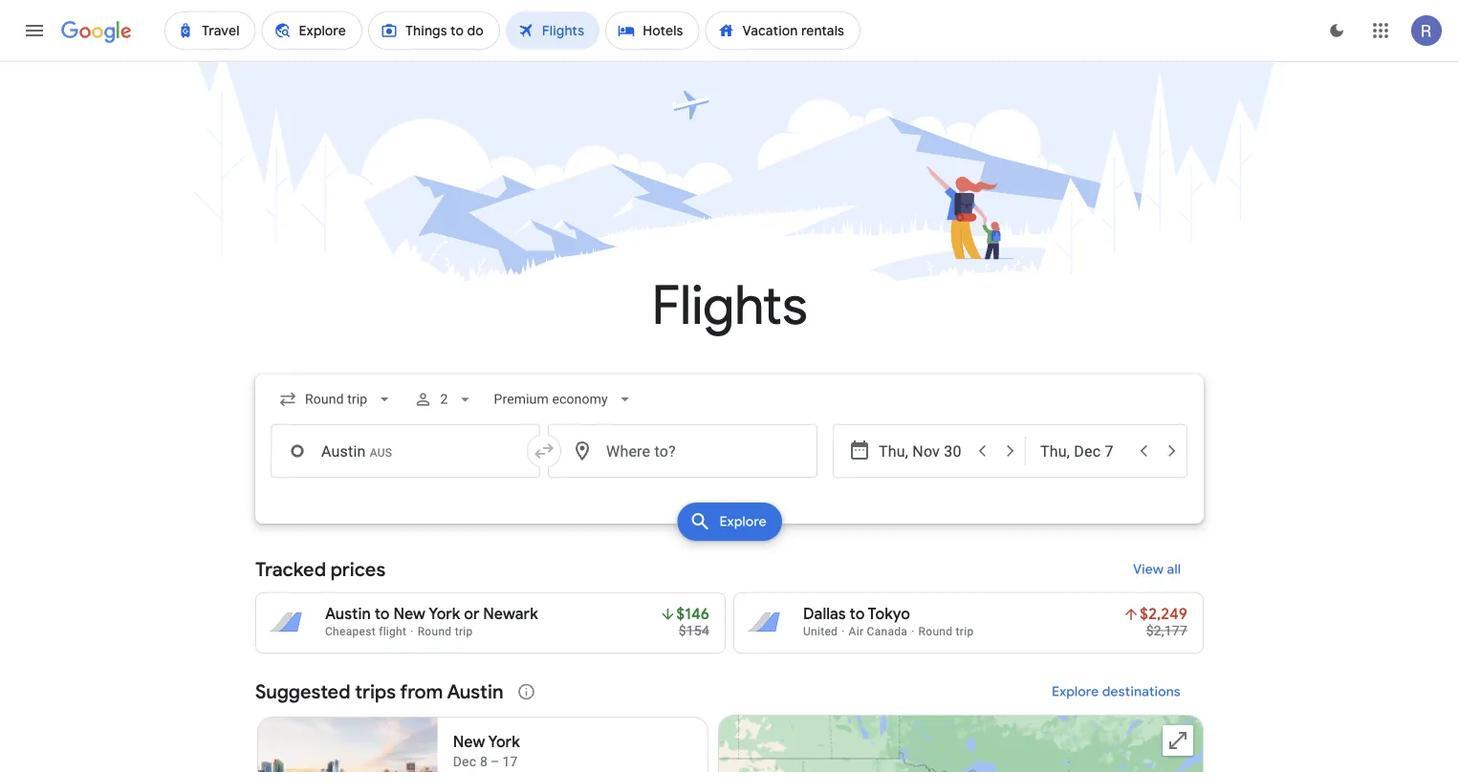 Task type: describe. For each thing, give the bounding box(es) containing it.
cheapest
[[325, 626, 376, 639]]

york inside tracked prices region
[[429, 605, 461, 625]]

all
[[1167, 562, 1181, 579]]

from
[[400, 680, 443, 705]]

1 round trip from the left
[[418, 626, 473, 639]]

2 button
[[406, 377, 482, 423]]

8 – 17
[[480, 754, 518, 770]]

flights
[[652, 272, 808, 340]]

to for new
[[375, 605, 390, 625]]

tracked prices
[[255, 558, 386, 582]]

or
[[464, 605, 480, 625]]

austin inside region
[[447, 680, 504, 705]]

dallas
[[804, 605, 846, 625]]

new inside tracked prices region
[[394, 605, 426, 625]]

air canada
[[849, 626, 908, 639]]

$146
[[677, 605, 710, 625]]

Departure text field
[[879, 426, 967, 477]]

canada
[[867, 626, 908, 639]]

Return text field
[[1041, 426, 1129, 477]]

flight
[[379, 626, 407, 639]]

explore button
[[678, 503, 782, 541]]

new york dec 8 – 17
[[453, 733, 520, 770]]

suggested trips from austin region
[[255, 670, 1204, 773]]

prices
[[331, 558, 386, 582]]

dallas to tokyo
[[804, 605, 911, 625]]

austin inside tracked prices region
[[325, 605, 371, 625]]

explore for explore destinations
[[1052, 684, 1100, 701]]

154 US dollars text field
[[679, 623, 710, 639]]

suggested trips from austin
[[255, 680, 504, 705]]

suggested
[[255, 680, 351, 705]]

$2,177
[[1147, 623, 1188, 639]]

united
[[804, 626, 838, 639]]

austin to new york or newark
[[325, 605, 538, 625]]

2177 US dollars text field
[[1147, 623, 1188, 639]]



Task type: vqa. For each thing, say whether or not it's contained in the screenshot.
Newark
yes



Task type: locate. For each thing, give the bounding box(es) containing it.
explore inside button
[[720, 514, 767, 531]]

2
[[440, 392, 448, 408]]

1 vertical spatial york
[[488, 733, 520, 753]]

1 trip from the left
[[455, 626, 473, 639]]

1 horizontal spatial york
[[488, 733, 520, 753]]

trips
[[355, 680, 396, 705]]

tracked prices region
[[255, 547, 1204, 654]]

1 horizontal spatial new
[[453, 733, 485, 753]]

new inside new york dec 8 – 17
[[453, 733, 485, 753]]

0 vertical spatial york
[[429, 605, 461, 625]]

new up dec
[[453, 733, 485, 753]]

explore destinations button
[[1030, 670, 1204, 716]]

None text field
[[271, 425, 540, 478]]

1 horizontal spatial austin
[[447, 680, 504, 705]]

0 horizontal spatial new
[[394, 605, 426, 625]]

explore
[[720, 514, 767, 531], [1052, 684, 1100, 701]]

explore up tracked prices region on the bottom of the page
[[720, 514, 767, 531]]

destinations
[[1103, 684, 1181, 701]]

0 horizontal spatial round trip
[[418, 626, 473, 639]]

round trip right canada
[[919, 626, 974, 639]]

tokyo
[[868, 605, 911, 625]]

york inside new york dec 8 – 17
[[488, 733, 520, 753]]

0 vertical spatial explore
[[720, 514, 767, 531]]

0 horizontal spatial round
[[418, 626, 452, 639]]

to
[[375, 605, 390, 625], [850, 605, 865, 625]]

0 vertical spatial austin
[[325, 605, 371, 625]]

new
[[394, 605, 426, 625], [453, 733, 485, 753]]

1 horizontal spatial round trip
[[919, 626, 974, 639]]

0 horizontal spatial trip
[[455, 626, 473, 639]]

york
[[429, 605, 461, 625], [488, 733, 520, 753]]

round
[[418, 626, 452, 639], [919, 626, 953, 639]]

2 trip from the left
[[956, 626, 974, 639]]

austin
[[325, 605, 371, 625], [447, 680, 504, 705]]

to up flight at the left
[[375, 605, 390, 625]]

explore for explore
[[720, 514, 767, 531]]

austin up the cheapest
[[325, 605, 371, 625]]

None field
[[271, 383, 402, 417], [486, 383, 642, 417], [271, 383, 402, 417], [486, 383, 642, 417]]

round down austin to new york or newark
[[418, 626, 452, 639]]

new up flight at the left
[[394, 605, 426, 625]]

1 horizontal spatial round
[[919, 626, 953, 639]]

0 horizontal spatial austin
[[325, 605, 371, 625]]

round right canada
[[919, 626, 953, 639]]

1 vertical spatial explore
[[1052, 684, 1100, 701]]

1 round from the left
[[418, 626, 452, 639]]

change appearance image
[[1314, 8, 1360, 54]]

main menu image
[[23, 19, 46, 42]]

to up "air"
[[850, 605, 865, 625]]

1 to from the left
[[375, 605, 390, 625]]

explore left destinations
[[1052, 684, 1100, 701]]

explore destinations
[[1052, 684, 1181, 701]]

view
[[1133, 562, 1164, 579]]

trip right canada
[[956, 626, 974, 639]]

trip
[[455, 626, 473, 639], [956, 626, 974, 639]]

newark
[[483, 605, 538, 625]]

round trip
[[418, 626, 473, 639], [919, 626, 974, 639]]

2 round from the left
[[919, 626, 953, 639]]

austin right 'from'
[[447, 680, 504, 705]]

1 vertical spatial austin
[[447, 680, 504, 705]]

air
[[849, 626, 864, 639]]

Flight search field
[[240, 375, 1220, 547]]

explore inside button
[[1052, 684, 1100, 701]]

2 round trip from the left
[[919, 626, 974, 639]]

view all
[[1133, 562, 1181, 579]]

round trip down austin to new york or newark
[[418, 626, 473, 639]]

1 horizontal spatial explore
[[1052, 684, 1100, 701]]

Where to? text field
[[548, 425, 818, 478]]

trip down or
[[455, 626, 473, 639]]

to for tokyo
[[850, 605, 865, 625]]

0 vertical spatial new
[[394, 605, 426, 625]]

0 horizontal spatial york
[[429, 605, 461, 625]]

york up 8 – 17
[[488, 733, 520, 753]]

2249 US dollars text field
[[1140, 605, 1188, 625]]

1 horizontal spatial trip
[[956, 626, 974, 639]]

dec
[[453, 754, 477, 770]]

1 vertical spatial new
[[453, 733, 485, 753]]

0 horizontal spatial explore
[[720, 514, 767, 531]]

146 US dollars text field
[[677, 605, 710, 625]]

0 horizontal spatial to
[[375, 605, 390, 625]]

york left or
[[429, 605, 461, 625]]

1 horizontal spatial to
[[850, 605, 865, 625]]

$154
[[679, 623, 710, 639]]

cheapest flight
[[325, 626, 407, 639]]

tracked
[[255, 558, 326, 582]]

2 to from the left
[[850, 605, 865, 625]]

$2,249
[[1140, 605, 1188, 625]]



